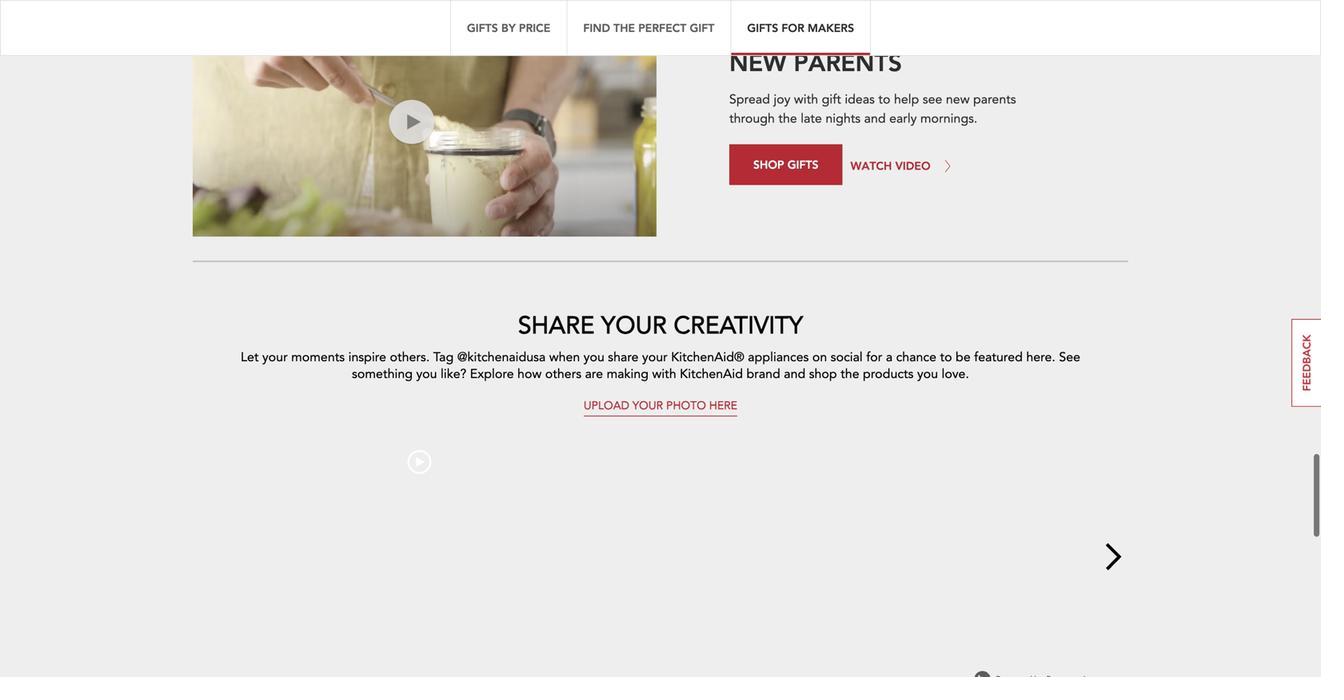 Task type: vqa. For each thing, say whether or not it's contained in the screenshot.
others.
yes



Task type: describe. For each thing, give the bounding box(es) containing it.
new
[[729, 46, 787, 78]]

others
[[545, 365, 582, 383]]

and inside spread joy with gift ideas to help see new parents through the late nights and early mornings.
[[864, 110, 886, 128]]

2 horizontal spatial you
[[917, 365, 938, 383]]

@kitchenaidusa
[[457, 349, 546, 366]]

ideas
[[845, 91, 875, 108]]

gifts for makers
[[747, 20, 854, 35]]

watch
[[851, 158, 892, 173]]

watch video
[[851, 158, 931, 173]]

to inside spread joy with gift ideas to help see new parents through the late nights and early mornings.
[[879, 91, 891, 108]]

let your moments inspire others. tag @kitchenaidusa when you share your kitchenaid® appliances on social for a chance to be featured here. see something you like? explore how others are making with kitchenaid brand and shop the products you love. heading
[[226, 349, 1095, 383]]

kitchenaid
[[680, 365, 743, 383]]

creativity
[[674, 310, 803, 342]]

for
[[866, 349, 883, 366]]

explore
[[470, 365, 514, 383]]

when
[[549, 349, 580, 366]]

video
[[895, 158, 931, 173]]

parents
[[794, 46, 902, 78]]

appliances
[[748, 349, 809, 366]]

early
[[889, 110, 917, 128]]

site feedback image
[[1292, 319, 1321, 407]]

on
[[813, 349, 827, 366]]

share your creativity let your moments inspire others. tag @kitchenaidusa when you share your kitchenaid® appliances on social for a chance to be featured here. see something you like? explore how others are making with kitchenaid brand and shop the products you love.
[[241, 310, 1084, 383]]

gifts by price
[[467, 20, 551, 35]]

shop
[[753, 157, 784, 172]]

gift
[[822, 91, 841, 108]]

0 horizontal spatial you
[[416, 365, 437, 383]]

others.
[[390, 349, 430, 366]]

featured
[[974, 349, 1023, 366]]

the inside spread joy with gift ideas to help see new parents through the late nights and early mornings.
[[779, 110, 797, 128]]

gift
[[690, 20, 715, 35]]

share
[[518, 310, 595, 342]]

nights
[[826, 110, 861, 128]]

find the perfect gift button
[[567, 0, 731, 56]]

watch video link
[[851, 144, 957, 187]]

share your creativity heading
[[226, 310, 1095, 342]]

how
[[518, 365, 542, 383]]

chance
[[896, 349, 937, 366]]

late
[[801, 110, 822, 128]]

shop gifts link
[[729, 144, 843, 185]]

upload your photo here button
[[584, 398, 738, 417]]

for for new
[[759, 31, 778, 44]]

through
[[729, 110, 775, 128]]

spread
[[729, 91, 770, 108]]

gifts for new parents
[[729, 31, 902, 78]]

with inside spread joy with gift ideas to help see new parents through the late nights and early mornings.
[[794, 91, 818, 108]]

find
[[583, 20, 610, 35]]

see
[[923, 91, 943, 108]]

social
[[831, 349, 863, 366]]

new
[[946, 91, 970, 108]]

your for upload
[[633, 398, 663, 414]]

2 your from the left
[[642, 349, 668, 366]]

by
[[501, 20, 516, 35]]

photo
[[666, 398, 706, 414]]

making
[[607, 365, 649, 383]]

shop
[[809, 365, 837, 383]]

here.
[[1026, 349, 1056, 366]]

watch
[[389, 144, 426, 162]]

share
[[608, 349, 639, 366]]



Task type: locate. For each thing, give the bounding box(es) containing it.
love.
[[942, 365, 969, 383]]

0 horizontal spatial for
[[759, 31, 778, 44]]

parents
[[973, 91, 1016, 108]]

1 horizontal spatial for
[[782, 20, 805, 35]]

to left help
[[879, 91, 891, 108]]

let
[[241, 349, 259, 366]]

a
[[886, 349, 893, 366]]

1 vertical spatial the
[[841, 365, 859, 383]]

your inside the share your creativity let your moments inspire others. tag @kitchenaidusa when you share your kitchenaid® appliances on social for a chance to be featured here. see something you like? explore how others are making with kitchenaid brand and shop the products you love.
[[601, 310, 667, 342]]

moments
[[291, 349, 345, 366]]

0 vertical spatial and
[[864, 110, 886, 128]]

spread joy with gift ideas to help see new parents through the late nights and early mornings.
[[729, 91, 1016, 128]]

gifts
[[467, 20, 498, 35], [747, 20, 778, 35], [729, 31, 756, 44], [788, 157, 819, 172]]

1 vertical spatial and
[[784, 365, 806, 383]]

with inside the share your creativity let your moments inspire others. tag @kitchenaidusa when you share your kitchenaid® appliances on social for a chance to be featured here. see something you like? explore how others are making with kitchenaid brand and shop the products you love.
[[652, 365, 676, 383]]

video thumbnail. image
[[193, 0, 657, 237]]

for for makers
[[782, 20, 805, 35]]

for left makers
[[782, 20, 805, 35]]

and
[[864, 110, 886, 128], [784, 365, 806, 383]]

for up new
[[759, 31, 778, 44]]

the
[[779, 110, 797, 128], [841, 365, 859, 383]]

0 horizontal spatial the
[[779, 110, 797, 128]]

watch video icon
[[389, 144, 426, 191]]

with up upload your photo here
[[652, 365, 676, 383]]

kitchenaid®
[[671, 349, 744, 366]]

with up late
[[794, 91, 818, 108]]

next slide - media carousel image
[[1097, 541, 1129, 573]]

your down making
[[633, 398, 663, 414]]

gifts inside "gifts for new parents"
[[729, 31, 756, 44]]

inspire
[[348, 349, 386, 366]]

the right shop
[[841, 365, 859, 383]]

0 vertical spatial your
[[601, 310, 667, 342]]

1 your from the left
[[262, 349, 288, 366]]

your
[[262, 349, 288, 366], [642, 349, 668, 366]]

1 horizontal spatial your
[[642, 349, 668, 366]]

tag
[[433, 349, 454, 366]]

perfect
[[638, 20, 687, 35]]

1 horizontal spatial you
[[584, 349, 605, 366]]

region
[[161, 441, 1129, 677]]

upload
[[584, 398, 629, 414]]

icon
[[389, 174, 413, 191]]

1 vertical spatial to
[[940, 349, 952, 366]]

video
[[389, 159, 422, 176]]

products
[[863, 365, 914, 383]]

joy
[[774, 91, 791, 108]]

to left be
[[940, 349, 952, 366]]

shop gifts
[[753, 157, 819, 172]]

you left like?
[[416, 365, 437, 383]]

you
[[584, 349, 605, 366], [416, 365, 437, 383], [917, 365, 938, 383]]

your right share
[[642, 349, 668, 366]]

mornings.
[[921, 110, 978, 128]]

0 horizontal spatial your
[[262, 349, 288, 366]]

upload your photo here
[[584, 398, 738, 414]]

you left share
[[584, 349, 605, 366]]

and left shop
[[784, 365, 806, 383]]

you left love.
[[917, 365, 938, 383]]

the inside the share your creativity let your moments inspire others. tag @kitchenaidusa when you share your kitchenaid® appliances on social for a chance to be featured here. see something you like? explore how others are making with kitchenaid brand and shop the products you love.
[[841, 365, 859, 383]]

1 horizontal spatial to
[[940, 349, 952, 366]]

the
[[614, 20, 635, 35]]

your for share
[[601, 310, 667, 342]]

1 vertical spatial your
[[633, 398, 663, 414]]

gifts for makers button
[[731, 0, 871, 56]]

be
[[956, 349, 971, 366]]

0 vertical spatial to
[[879, 91, 891, 108]]

gifts for makers
[[747, 20, 778, 35]]

the down joy
[[779, 110, 797, 128]]

see
[[1059, 349, 1081, 366]]

1 horizontal spatial and
[[864, 110, 886, 128]]

are
[[585, 365, 603, 383]]

your right the let
[[262, 349, 288, 366]]

your up share
[[601, 310, 667, 342]]

something
[[352, 365, 413, 383]]

gifts for price
[[467, 20, 498, 35]]

makers
[[808, 20, 854, 35]]

and down the ideas
[[864, 110, 886, 128]]

price
[[519, 20, 551, 35]]

to
[[879, 91, 891, 108], [940, 349, 952, 366]]

0 horizontal spatial to
[[879, 91, 891, 108]]

and inside the share your creativity let your moments inspire others. tag @kitchenaidusa when you share your kitchenaid® appliances on social for a chance to be featured here. see something you like? explore how others are making with kitchenaid brand and shop the products you love.
[[784, 365, 806, 383]]

gifts by price button
[[450, 0, 567, 56]]

with
[[794, 91, 818, 108], [652, 365, 676, 383]]

help
[[894, 91, 919, 108]]

for inside "gifts for new parents"
[[759, 31, 778, 44]]

gifts for new
[[729, 31, 756, 44]]

for
[[782, 20, 805, 35], [759, 31, 778, 44]]

0 horizontal spatial with
[[652, 365, 676, 383]]

find the perfect gift
[[583, 20, 715, 35]]

0 vertical spatial with
[[794, 91, 818, 108]]

to inside the share your creativity let your moments inspire others. tag @kitchenaidusa when you share your kitchenaid® appliances on social for a chance to be featured here. see something you like? explore how others are making with kitchenaid brand and shop the products you love.
[[940, 349, 952, 366]]

like?
[[441, 365, 467, 383]]

1 horizontal spatial the
[[841, 365, 859, 383]]

1 vertical spatial with
[[652, 365, 676, 383]]

your inside upload your photo here button
[[633, 398, 663, 414]]

here
[[709, 398, 738, 414]]

0 vertical spatial the
[[779, 110, 797, 128]]

1 horizontal spatial with
[[794, 91, 818, 108]]

0 horizontal spatial and
[[784, 365, 806, 383]]

brand
[[747, 365, 780, 383]]

for inside button
[[782, 20, 805, 35]]

your
[[601, 310, 667, 342], [633, 398, 663, 414]]



